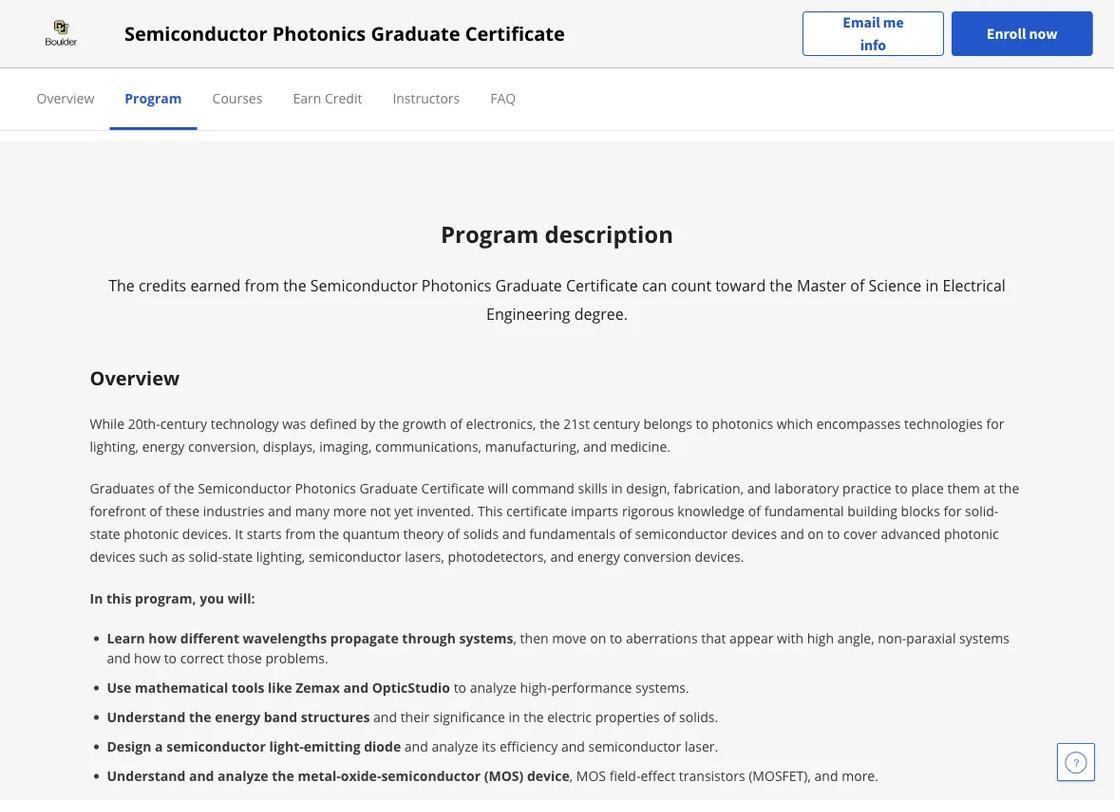 Task type: vqa. For each thing, say whether or not it's contained in the screenshot.
from
yes



Task type: describe. For each thing, give the bounding box(es) containing it.
(mosfet),
[[749, 767, 811, 786]]

solids
[[463, 525, 499, 543]]

1 horizontal spatial devices
[[731, 525, 777, 543]]

propagate
[[330, 630, 399, 648]]

0 vertical spatial how
[[148, 630, 177, 648]]

from inside receive a university-issued graduate certificate from a top university that you can add to your resume and linkedin profile.
[[380, 0, 410, 17]]

belongs
[[644, 415, 692, 433]]

the
[[108, 275, 135, 296]]

linkedin
[[287, 21, 340, 39]]

opticstudio
[[372, 679, 450, 697]]

list item containing understand and analyze the metal-oxide-semiconductor (mos) device
[[107, 767, 1024, 786]]

university-
[[143, 0, 208, 17]]

list item containing learn how different wavelengths propagate through systems
[[107, 629, 1024, 669]]

how inside , then move on to aberrations that appear with high angle, non-paraxial systems and how to correct those problems.
[[134, 650, 161, 668]]

0 vertical spatial analyze
[[470, 679, 517, 697]]

and up starts
[[268, 502, 292, 520]]

top
[[424, 0, 445, 17]]

lighting, inside graduates of the semiconductor photonics graduate certificate will command skills in design, fabrication, and laboratory practice to place them at the forefront of these industries and many more not yet invented. this certificate imparts rigorous knowledge of fundamental building blocks for solid- state photonic devices. it starts from the quantum theory of solids and fundamentals of semiconductor devices and on to cover advanced photonic devices such as solid-state lighting, semiconductor lasers, photodetectors, and energy conversion devices.
[[256, 548, 305, 566]]

technologies
[[904, 415, 983, 433]]

the right the earned
[[283, 275, 306, 296]]

transistors
[[679, 767, 745, 786]]

that inside receive a university-issued graduate certificate from a top university that you can add to your resume and linkedin profile.
[[512, 0, 537, 17]]

instructors link
[[393, 89, 460, 107]]

then
[[520, 630, 549, 648]]

1 photonic from the left
[[124, 525, 179, 543]]

fundamentals
[[529, 525, 616, 543]]

in
[[90, 589, 103, 607]]

semiconductor down the design a semiconductor light-emitting diode and analyze its efficiency and semiconductor laser.
[[381, 767, 481, 786]]

1 vertical spatial state
[[222, 548, 253, 566]]

different
[[180, 630, 239, 648]]

email
[[843, 13, 880, 32]]

design a semiconductor light-emitting diode and analyze its efficiency and semiconductor laser.
[[107, 738, 718, 756]]

in inside list item
[[509, 709, 520, 727]]

info
[[860, 36, 886, 55]]

a for graduate
[[133, 0, 140, 17]]

those
[[227, 650, 262, 668]]

tools
[[232, 679, 265, 697]]

while 20th-century technology was defined by the growth of electronics, the 21st century belongs to photonics which encompasses technologies for lighting, energy conversion, displays, imaging, communications, manufacturing, and medicine.
[[90, 415, 1004, 455]]

metal-
[[298, 767, 341, 786]]

the left 21st
[[540, 415, 560, 433]]

can inside receive a university-issued graduate certificate from a top university that you can add to your resume and linkedin profile.
[[109, 21, 130, 39]]

in this program, you will:
[[90, 589, 255, 607]]

1 horizontal spatial energy
[[215, 709, 260, 727]]

certificate inside the credits earned from the semiconductor photonics graduate certificate can count toward the master of science in electrical engineering degree.
[[566, 275, 638, 296]]

light-
[[269, 738, 304, 756]]

paraxial
[[906, 630, 956, 648]]

on inside graduates of the semiconductor photonics graduate certificate will command skills in design, fabrication, and laboratory practice to place them at the forefront of these industries and many more not yet invented. this certificate imparts rigorous knowledge of fundamental building blocks for solid- state photonic devices. it starts from the quantum theory of solids and fundamentals of semiconductor devices and on to cover advanced photonic devices such as solid-state lighting, semiconductor lasers, photodetectors, and energy conversion devices.
[[808, 525, 824, 543]]

like
[[268, 679, 292, 697]]

1 systems from the left
[[459, 630, 513, 648]]

earn
[[293, 89, 321, 107]]

of left these
[[149, 502, 162, 520]]

and up structures
[[343, 679, 369, 697]]

semiconductor down "quantum"
[[309, 548, 401, 566]]

practice
[[842, 479, 892, 497]]

earn credit
[[293, 89, 362, 107]]

program description
[[441, 219, 673, 250]]

in inside graduates of the semiconductor photonics graduate certificate will command skills in design, fabrication, and laboratory practice to place them at the forefront of these industries and many more not yet invented. this certificate imparts rigorous knowledge of fundamental building blocks for solid- state photonic devices. it starts from the quantum theory of solids and fundamentals of semiconductor devices and on to cover advanced photonic devices such as solid-state lighting, semiconductor lasers, photodetectors, and energy conversion devices.
[[611, 479, 623, 497]]

list item containing use mathematical tools like zemax and opticstudio
[[107, 678, 1024, 698]]

energy inside graduates of the semiconductor photonics graduate certificate will command skills in design, fabrication, and laboratory practice to place them at the forefront of these industries and many more not yet invented. this certificate imparts rigorous knowledge of fundamental building blocks for solid- state photonic devices. it starts from the quantum theory of solids and fundamentals of semiconductor devices and on to cover advanced photonic devices such as solid-state lighting, semiconductor lasers, photodetectors, and energy conversion devices.
[[577, 548, 620, 566]]

such
[[139, 548, 168, 566]]

structures
[[301, 709, 370, 727]]

and inside while 20th-century technology was defined by the growth of electronics, the 21st century belongs to photonics which encompasses technologies for lighting, energy conversion, displays, imaging, communications, manufacturing, and medicine.
[[583, 437, 607, 455]]

semiconductor up the conversion
[[635, 525, 728, 543]]

email me info
[[843, 13, 904, 55]]

1 horizontal spatial you
[[200, 589, 224, 607]]

growth
[[403, 415, 447, 433]]

the up these
[[174, 479, 194, 497]]

earn credit link
[[293, 89, 362, 107]]

of down "invented."
[[447, 525, 460, 543]]

semiconductor inside the credits earned from the semiconductor photonics graduate certificate can count toward the master of science in electrical engineering degree.
[[310, 275, 418, 296]]

1 vertical spatial ,
[[570, 767, 573, 786]]

of left solids.
[[663, 709, 676, 727]]

blocks
[[901, 502, 940, 520]]

receive
[[82, 0, 129, 17]]

understand for understand and analyze the metal-oxide-semiconductor (mos) device , mos field-effect transistors (mosfet), and more.
[[107, 767, 186, 786]]

displays,
[[263, 437, 316, 455]]

defined
[[310, 415, 357, 433]]

solids.
[[679, 709, 718, 727]]

properties
[[595, 709, 660, 727]]

, then move on to aberrations that appear with high angle, non-paraxial systems and how to correct those problems.
[[107, 630, 1010, 668]]

21st
[[563, 415, 590, 433]]

not
[[370, 502, 391, 520]]

invented.
[[417, 502, 474, 520]]

quantum
[[343, 525, 400, 543]]

place
[[911, 479, 944, 497]]

by
[[361, 415, 375, 433]]

that inside , then move on to aberrations that appear with high angle, non-paraxial systems and how to correct those problems.
[[701, 630, 726, 648]]

and down mathematical
[[189, 767, 214, 786]]

to left place
[[895, 479, 908, 497]]

certificate inside receive a university-issued graduate certificate from a top university that you can add to your resume and linkedin profile.
[[313, 0, 376, 17]]

engineering
[[486, 304, 570, 324]]

degree.
[[574, 304, 628, 324]]

the down mathematical
[[189, 709, 211, 727]]

courses
[[212, 89, 263, 107]]

2 century from the left
[[593, 415, 640, 433]]

aberrations
[[626, 630, 698, 648]]

to left cover
[[827, 525, 840, 543]]

list item containing understand the energy band structures
[[107, 708, 1024, 728]]

receive a university-issued graduate certificate from a top university that you can add to your resume and linkedin profile.
[[82, 0, 537, 39]]

faq link
[[490, 89, 516, 107]]

communications,
[[375, 437, 482, 455]]

knowledge
[[678, 502, 745, 520]]

will
[[488, 479, 508, 497]]

to up significance
[[454, 679, 466, 697]]

0 vertical spatial state
[[90, 525, 120, 543]]

university
[[449, 0, 509, 17]]

non-
[[878, 630, 906, 648]]

and down their
[[404, 738, 428, 756]]

through
[[402, 630, 456, 648]]

and up photodetectors,
[[502, 525, 526, 543]]

learn how different wavelengths propagate through systems
[[107, 630, 513, 648]]

effect
[[641, 767, 676, 786]]

semiconductor inside graduates of the semiconductor photonics graduate certificate will command skills in design, fabrication, and laboratory practice to place them at the forefront of these industries and many more not yet invented. this certificate imparts rigorous knowledge of fundamental building blocks for solid- state photonic devices. it starts from the quantum theory of solids and fundamentals of semiconductor devices and on to cover advanced photonic devices such as solid-state lighting, semiconductor lasers, photodetectors, and energy conversion devices.
[[198, 479, 292, 497]]

their
[[401, 709, 430, 727]]

electronics,
[[466, 415, 536, 433]]

of right knowledge at the bottom right of the page
[[748, 502, 761, 520]]

and inside , then move on to aberrations that appear with high angle, non-paraxial systems and how to correct those problems.
[[107, 650, 131, 668]]

significance
[[433, 709, 505, 727]]

design
[[107, 738, 151, 756]]

now
[[1029, 24, 1058, 43]]

starts
[[247, 525, 282, 543]]

will:
[[228, 589, 255, 607]]

can inside the credits earned from the semiconductor photonics graduate certificate can count toward the master of science in electrical engineering degree.
[[642, 275, 667, 296]]

was
[[282, 415, 306, 433]]

to inside while 20th-century technology was defined by the growth of electronics, the 21st century belongs to photonics which encompasses technologies for lighting, energy conversion, displays, imaging, communications, manufacturing, and medicine.
[[696, 415, 709, 433]]

and down electric
[[561, 738, 585, 756]]

mos
[[576, 767, 606, 786]]

2 horizontal spatial a
[[413, 0, 421, 17]]

issued
[[208, 0, 248, 17]]

the right by
[[379, 415, 399, 433]]



Task type: locate. For each thing, give the bounding box(es) containing it.
solid-
[[965, 502, 999, 520], [189, 548, 222, 566]]

1 horizontal spatial century
[[593, 415, 640, 433]]

mathematical
[[135, 679, 228, 697]]

this
[[478, 502, 503, 520]]

of inside while 20th-century technology was defined by the growth of electronics, the 21st century belongs to photonics which encompasses technologies for lighting, energy conversion, displays, imaging, communications, manufacturing, and medicine.
[[450, 415, 463, 433]]

1 vertical spatial understand
[[107, 767, 186, 786]]

1 vertical spatial semiconductor
[[310, 275, 418, 296]]

lighting, inside while 20th-century technology was defined by the growth of electronics, the 21st century belongs to photonics which encompasses technologies for lighting, energy conversion, displays, imaging, communications, manufacturing, and medicine.
[[90, 437, 139, 455]]

0 horizontal spatial ,
[[513, 630, 517, 648]]

0 horizontal spatial on
[[590, 630, 606, 648]]

program,
[[135, 589, 196, 607]]

program for program description
[[441, 219, 539, 250]]

2 vertical spatial in
[[509, 709, 520, 727]]

1 vertical spatial devices.
[[695, 548, 744, 566]]

1 vertical spatial analyze
[[432, 738, 478, 756]]

to right belongs
[[696, 415, 709, 433]]

1 vertical spatial can
[[642, 275, 667, 296]]

the right at
[[999, 479, 1019, 497]]

from up profile.
[[380, 0, 410, 17]]

energy down tools
[[215, 709, 260, 727]]

program for program link
[[125, 89, 182, 107]]

for inside graduates of the semiconductor photonics graduate certificate will command skills in design, fabrication, and laboratory practice to place them at the forefront of these industries and many more not yet invented. this certificate imparts rigorous knowledge of fundamental building blocks for solid- state photonic devices. it starts from the quantum theory of solids and fundamentals of semiconductor devices and on to cover advanced photonic devices such as solid-state lighting, semiconductor lasers, photodetectors, and energy conversion devices.
[[944, 502, 962, 520]]

1 vertical spatial in
[[611, 479, 623, 497]]

certificate inside graduates of the semiconductor photonics graduate certificate will command skills in design, fabrication, and laboratory practice to place them at the forefront of these industries and many more not yet invented. this certificate imparts rigorous knowledge of fundamental building blocks for solid- state photonic devices. it starts from the quantum theory of solids and fundamentals of semiconductor devices and on to cover advanced photonic devices such as solid-state lighting, semiconductor lasers, photodetectors, and energy conversion devices.
[[421, 479, 484, 497]]

and inside receive a university-issued graduate certificate from a top university that you can add to your resume and linkedin profile.
[[260, 21, 283, 39]]

, left mos
[[570, 767, 573, 786]]

list
[[97, 629, 1024, 801]]

1 vertical spatial on
[[590, 630, 606, 648]]

0 vertical spatial understand
[[107, 709, 186, 727]]

1 horizontal spatial systems
[[959, 630, 1010, 648]]

list item down efficiency
[[107, 767, 1024, 786]]

understand down design
[[107, 767, 186, 786]]

from
[[380, 0, 410, 17], [245, 275, 279, 296], [285, 525, 315, 543]]

0 vertical spatial that
[[512, 0, 537, 17]]

the down many
[[319, 525, 339, 543]]

1 horizontal spatial from
[[285, 525, 315, 543]]

0 horizontal spatial solid-
[[189, 548, 222, 566]]

list item down electric
[[107, 737, 1024, 757]]

0 horizontal spatial state
[[90, 525, 120, 543]]

and down fundamentals
[[550, 548, 574, 566]]

which
[[777, 415, 813, 433]]

overview inside certificate menu element
[[37, 89, 94, 107]]

2 vertical spatial analyze
[[218, 767, 268, 786]]

of right master
[[850, 275, 865, 296]]

2 vertical spatial photonics
[[295, 479, 356, 497]]

0 horizontal spatial for
[[944, 502, 962, 520]]

1 century from the left
[[160, 415, 207, 433]]

lighting, down starts
[[256, 548, 305, 566]]

2 vertical spatial from
[[285, 525, 315, 543]]

0 vertical spatial overview
[[37, 89, 94, 107]]

certificate up degree.
[[566, 275, 638, 296]]

move
[[552, 630, 587, 648]]

1 horizontal spatial solid-
[[965, 502, 999, 520]]

, inside , then move on to aberrations that appear with high angle, non-paraxial systems and how to correct those problems.
[[513, 630, 517, 648]]

a for emitting
[[155, 738, 163, 756]]

graduate inside the credits earned from the semiconductor photonics graduate certificate can count toward the master of science in electrical engineering degree.
[[495, 275, 562, 296]]

1 horizontal spatial on
[[808, 525, 824, 543]]

1 vertical spatial photonics
[[422, 275, 491, 296]]

building
[[848, 502, 898, 520]]

1 vertical spatial energy
[[577, 548, 620, 566]]

list item down the performance
[[107, 708, 1024, 728]]

photonics
[[272, 20, 366, 47], [422, 275, 491, 296], [295, 479, 356, 497]]

that left appear
[[701, 630, 726, 648]]

a right design
[[155, 738, 163, 756]]

1 vertical spatial from
[[245, 275, 279, 296]]

5 list item from the top
[[107, 767, 1024, 786]]

state down it
[[222, 548, 253, 566]]

the left master
[[770, 275, 793, 296]]

how right the learn at the left bottom of page
[[148, 630, 177, 648]]

lighting,
[[90, 437, 139, 455], [256, 548, 305, 566]]

energy inside while 20th-century technology was defined by the growth of electronics, the 21st century belongs to photonics which encompasses technologies for lighting, energy conversion, displays, imaging, communications, manufacturing, and medicine.
[[142, 437, 185, 455]]

lasers,
[[405, 548, 445, 566]]

to left aberrations
[[610, 630, 622, 648]]

earned
[[190, 275, 241, 296]]

understand for understand the energy band structures and their significance in the electric properties of solids.
[[107, 709, 186, 727]]

graduate inside graduates of the semiconductor photonics graduate certificate will command skills in design, fabrication, and laboratory practice to place them at the forefront of these industries and many more not yet invented. this certificate imparts rigorous knowledge of fundamental building blocks for solid- state photonic devices. it starts from the quantum theory of solids and fundamentals of semiconductor devices and on to cover advanced photonic devices such as solid-state lighting, semiconductor lasers, photodetectors, and energy conversion devices.
[[360, 479, 418, 497]]

more
[[333, 502, 366, 520]]

graduate up the engineering
[[495, 275, 562, 296]]

add
[[134, 21, 158, 39]]

technology
[[211, 415, 279, 433]]

2 understand from the top
[[107, 767, 186, 786]]

2 list item from the top
[[107, 678, 1024, 698]]

solid- right as
[[189, 548, 222, 566]]

electrical
[[943, 275, 1006, 296]]

certificate up semiconductor photonics graduate certificate
[[313, 0, 376, 17]]

a inside list item
[[155, 738, 163, 756]]

1 vertical spatial devices
[[90, 548, 136, 566]]

2 horizontal spatial from
[[380, 0, 410, 17]]

4 list item from the top
[[107, 737, 1024, 757]]

can
[[109, 21, 130, 39], [642, 275, 667, 296]]

the credits earned from the semiconductor photonics graduate certificate can count toward the master of science in electrical engineering degree.
[[108, 275, 1006, 324]]

instructors
[[393, 89, 460, 107]]

to up mathematical
[[164, 650, 177, 668]]

certificate down the university on the top left of page
[[465, 20, 565, 47]]

can left count
[[642, 275, 667, 296]]

2 vertical spatial energy
[[215, 709, 260, 727]]

list item
[[107, 629, 1024, 669], [107, 678, 1024, 698], [107, 708, 1024, 728], [107, 737, 1024, 757], [107, 767, 1024, 786]]

program link
[[125, 89, 182, 107]]

0 horizontal spatial devices.
[[182, 525, 231, 543]]

0 vertical spatial semiconductor
[[124, 20, 267, 47]]

and up diode
[[373, 709, 397, 727]]

list item up electric
[[107, 678, 1024, 698]]

certificate menu element
[[21, 68, 1093, 130]]

1 horizontal spatial that
[[701, 630, 726, 648]]

on down fundamental
[[808, 525, 824, 543]]

state down forefront
[[90, 525, 120, 543]]

1 list item from the top
[[107, 629, 1024, 669]]

program inside certificate menu element
[[125, 89, 182, 107]]

program down add
[[125, 89, 182, 107]]

yet
[[394, 502, 413, 520]]

in right science
[[926, 275, 939, 296]]

in inside the credits earned from the semiconductor photonics graduate certificate can count toward the master of science in electrical engineering degree.
[[926, 275, 939, 296]]

in right the skills
[[611, 479, 623, 497]]

band
[[264, 709, 297, 727]]

advanced
[[881, 525, 941, 543]]

3 list item from the top
[[107, 708, 1024, 728]]

that
[[512, 0, 537, 17], [701, 630, 726, 648]]

count
[[671, 275, 711, 296]]

field-
[[609, 767, 641, 786]]

0 horizontal spatial you
[[82, 21, 105, 39]]

understand up design
[[107, 709, 186, 727]]

photonic
[[124, 525, 179, 543], [944, 525, 999, 543]]

solid- down at
[[965, 502, 999, 520]]

semiconductor
[[635, 525, 728, 543], [309, 548, 401, 566], [166, 738, 266, 756], [588, 738, 681, 756], [381, 767, 481, 786]]

0 vertical spatial solid-
[[965, 502, 999, 520]]

from inside graduates of the semiconductor photonics graduate certificate will command skills in design, fabrication, and laboratory practice to place them at the forefront of these industries and many more not yet invented. this certificate imparts rigorous knowledge of fundamental building blocks for solid- state photonic devices. it starts from the quantum theory of solids and fundamentals of semiconductor devices and on to cover advanced photonic devices such as solid-state lighting, semiconductor lasers, photodetectors, and energy conversion devices.
[[285, 525, 315, 543]]

a up add
[[133, 0, 140, 17]]

2 systems from the left
[[959, 630, 1010, 648]]

analyze
[[470, 679, 517, 697], [432, 738, 478, 756], [218, 767, 268, 786]]

program
[[125, 89, 182, 107], [441, 219, 539, 250]]

laser.
[[685, 738, 718, 756]]

1 vertical spatial program
[[441, 219, 539, 250]]

on
[[808, 525, 824, 543], [590, 630, 606, 648]]

use mathematical tools like zemax and opticstudio to analyze  high-performance systems.
[[107, 679, 689, 697]]

how down the learn at the left bottom of page
[[134, 650, 161, 668]]

high-
[[520, 679, 551, 697]]

profile.
[[343, 21, 387, 39]]

0 vertical spatial from
[[380, 0, 410, 17]]

that right the university on the top left of page
[[512, 0, 537, 17]]

this
[[106, 589, 132, 607]]

photonics
[[712, 415, 773, 433]]

science
[[869, 275, 922, 296]]

energy down 20th-
[[142, 437, 185, 455]]

and down the learn at the left bottom of page
[[107, 650, 131, 668]]

list containing learn how different wavelengths propagate through systems
[[97, 629, 1024, 801]]

0 vertical spatial photonics
[[272, 20, 366, 47]]

century up medicine.
[[593, 415, 640, 433]]

medicine.
[[610, 437, 671, 455]]

0 horizontal spatial energy
[[142, 437, 185, 455]]

resume
[[209, 21, 256, 39]]

rigorous
[[622, 502, 674, 520]]

program up the engineering
[[441, 219, 539, 250]]

systems left then
[[459, 630, 513, 648]]

0 vertical spatial for
[[986, 415, 1004, 433]]

list item up the performance
[[107, 629, 1024, 669]]

0 horizontal spatial century
[[160, 415, 207, 433]]

2 vertical spatial semiconductor
[[198, 479, 292, 497]]

electric
[[547, 709, 592, 727]]

systems inside , then move on to aberrations that appear with high angle, non-paraxial systems and how to correct those problems.
[[959, 630, 1010, 648]]

0 vertical spatial lighting,
[[90, 437, 139, 455]]

2 horizontal spatial in
[[926, 275, 939, 296]]

skills
[[578, 479, 608, 497]]

analyze down significance
[[432, 738, 478, 756]]

fabrication,
[[674, 479, 744, 497]]

correct
[[180, 650, 224, 668]]

its
[[482, 738, 496, 756]]

1 horizontal spatial for
[[986, 415, 1004, 433]]

0 horizontal spatial in
[[509, 709, 520, 727]]

0 horizontal spatial can
[[109, 21, 130, 39]]

understand and analyze the metal-oxide-semiconductor (mos) device , mos field-effect transistors (mosfet), and more.
[[107, 767, 879, 786]]

at
[[984, 479, 996, 497]]

0 horizontal spatial systems
[[459, 630, 513, 648]]

industries
[[203, 502, 265, 520]]

can down receive
[[109, 21, 130, 39]]

and down 21st
[[583, 437, 607, 455]]

photonic up such
[[124, 525, 179, 543]]

0 horizontal spatial devices
[[90, 548, 136, 566]]

these
[[165, 502, 200, 520]]

photonics up earn credit
[[272, 20, 366, 47]]

1 horizontal spatial program
[[441, 219, 539, 250]]

and left more.
[[815, 767, 838, 786]]

2 photonic from the left
[[944, 525, 999, 543]]

devices down knowledge at the bottom right of the page
[[731, 525, 777, 543]]

conversion
[[623, 548, 691, 566]]

fundamental
[[764, 502, 844, 520]]

certificate up "invented."
[[421, 479, 484, 497]]

conversion,
[[188, 437, 259, 455]]

1 vertical spatial how
[[134, 650, 161, 668]]

1 horizontal spatial ,
[[570, 767, 573, 786]]

device
[[527, 767, 570, 786]]

understand
[[107, 709, 186, 727], [107, 767, 186, 786]]

1 vertical spatial overview
[[90, 365, 180, 391]]

photonics up many
[[295, 479, 356, 497]]

0 vertical spatial ,
[[513, 630, 517, 648]]

forefront
[[90, 502, 146, 520]]

0 vertical spatial on
[[808, 525, 824, 543]]

from inside the credits earned from the semiconductor photonics graduate certificate can count toward the master of science in electrical engineering degree.
[[245, 275, 279, 296]]

devices left such
[[90, 548, 136, 566]]

certificate
[[506, 502, 567, 520]]

with
[[777, 630, 804, 648]]

semiconductor down properties
[[588, 738, 681, 756]]

from down many
[[285, 525, 315, 543]]

emitting
[[304, 738, 361, 756]]

wavelengths
[[243, 630, 327, 648]]

the
[[283, 275, 306, 296], [770, 275, 793, 296], [379, 415, 399, 433], [540, 415, 560, 433], [174, 479, 194, 497], [999, 479, 1019, 497], [319, 525, 339, 543], [189, 709, 211, 727], [524, 709, 544, 727], [272, 767, 294, 786]]

1 horizontal spatial devices.
[[695, 548, 744, 566]]

0 vertical spatial in
[[926, 275, 939, 296]]

of down rigorous
[[619, 525, 632, 543]]

1 vertical spatial lighting,
[[256, 548, 305, 566]]

and down fundamental
[[781, 525, 804, 543]]

0 horizontal spatial that
[[512, 0, 537, 17]]

century up conversion,
[[160, 415, 207, 433]]

0 vertical spatial you
[[82, 21, 105, 39]]

in up efficiency
[[509, 709, 520, 727]]

0 horizontal spatial photonic
[[124, 525, 179, 543]]

energy down fundamentals
[[577, 548, 620, 566]]

0 horizontal spatial a
[[133, 0, 140, 17]]

of inside the credits earned from the semiconductor photonics graduate certificate can count toward the master of science in electrical engineering degree.
[[850, 275, 865, 296]]

overview
[[37, 89, 94, 107], [90, 365, 180, 391]]

the down light-
[[272, 767, 294, 786]]

1 vertical spatial solid-
[[189, 548, 222, 566]]

faq
[[490, 89, 516, 107]]

to inside receive a university-issued graduate certificate from a top university that you can add to your resume and linkedin profile.
[[161, 21, 174, 39]]

laboratory
[[774, 479, 839, 497]]

efficiency
[[500, 738, 558, 756]]

, left then
[[513, 630, 517, 648]]

you left will: at the bottom left of page
[[200, 589, 224, 607]]

graduates of the semiconductor photonics graduate certificate will command skills in design, fabrication, and laboratory practice to place them at the forefront of these industries and many more not yet invented. this certificate imparts rigorous knowledge of fundamental building blocks for solid- state photonic devices. it starts from the quantum theory of solids and fundamentals of semiconductor devices and on to cover advanced photonic devices such as solid-state lighting, semiconductor lasers, photodetectors, and energy conversion devices.
[[90, 479, 1019, 566]]

more.
[[842, 767, 879, 786]]

a left top on the left top of page
[[413, 0, 421, 17]]

and left laboratory
[[747, 479, 771, 497]]

photonics inside the credits earned from the semiconductor photonics graduate certificate can count toward the master of science in electrical engineering degree.
[[422, 275, 491, 296]]

graduate down top on the left top of page
[[371, 20, 460, 47]]

of right growth
[[450, 415, 463, 433]]

you down receive
[[82, 21, 105, 39]]

1 horizontal spatial a
[[155, 738, 163, 756]]

graduate inside receive a university-issued graduate certificate from a top university that you can add to your resume and linkedin profile.
[[251, 0, 310, 17]]

1 vertical spatial for
[[944, 502, 962, 520]]

1 horizontal spatial photonic
[[944, 525, 999, 543]]

0 vertical spatial energy
[[142, 437, 185, 455]]

design,
[[626, 479, 670, 497]]

1 horizontal spatial state
[[222, 548, 253, 566]]

of up these
[[158, 479, 170, 497]]

2 horizontal spatial energy
[[577, 548, 620, 566]]

0 vertical spatial can
[[109, 21, 130, 39]]

help center image
[[1065, 751, 1088, 774]]

1 horizontal spatial in
[[611, 479, 623, 497]]

command
[[512, 479, 575, 497]]

photonics up the engineering
[[422, 275, 491, 296]]

you inside receive a university-issued graduate certificate from a top university that you can add to your resume and linkedin profile.
[[82, 21, 105, 39]]

zemax
[[296, 679, 340, 697]]

diode
[[364, 738, 401, 756]]

semiconductor down tools
[[166, 738, 266, 756]]

graduate up not
[[360, 479, 418, 497]]

0 vertical spatial program
[[125, 89, 182, 107]]

0 vertical spatial devices
[[731, 525, 777, 543]]

credits
[[139, 275, 186, 296]]

analyze down band
[[218, 767, 268, 786]]

to right add
[[161, 21, 174, 39]]

1 vertical spatial you
[[200, 589, 224, 607]]

1 vertical spatial that
[[701, 630, 726, 648]]

toward
[[715, 275, 766, 296]]

list item containing design a semiconductor light-emitting diode
[[107, 737, 1024, 757]]

problems.
[[265, 650, 328, 668]]

university of colorado boulder image
[[21, 19, 102, 49]]

0 horizontal spatial program
[[125, 89, 182, 107]]

1 understand from the top
[[107, 709, 186, 727]]

1 horizontal spatial can
[[642, 275, 667, 296]]

while
[[90, 415, 124, 433]]

devices. down knowledge at the bottom right of the page
[[695, 548, 744, 566]]

0 vertical spatial devices.
[[182, 525, 231, 543]]

the down "high-"
[[524, 709, 544, 727]]

semiconductor photonics graduate certificate
[[124, 20, 565, 47]]

0 horizontal spatial from
[[245, 275, 279, 296]]

and right resume
[[260, 21, 283, 39]]

on right the move
[[590, 630, 606, 648]]

analyze up significance
[[470, 679, 517, 697]]

enroll now
[[987, 24, 1058, 43]]

a
[[133, 0, 140, 17], [413, 0, 421, 17], [155, 738, 163, 756]]

systems right paraxial
[[959, 630, 1010, 648]]

1 horizontal spatial lighting,
[[256, 548, 305, 566]]

on inside , then move on to aberrations that appear with high angle, non-paraxial systems and how to correct those problems.
[[590, 630, 606, 648]]

0 horizontal spatial lighting,
[[90, 437, 139, 455]]

for down them
[[944, 502, 962, 520]]

photonic down them
[[944, 525, 999, 543]]

photonics inside graduates of the semiconductor photonics graduate certificate will command skills in design, fabrication, and laboratory practice to place them at the forefront of these industries and many more not yet invented. this certificate imparts rigorous knowledge of fundamental building blocks for solid- state photonic devices. it starts from the quantum theory of solids and fundamentals of semiconductor devices and on to cover advanced photonic devices such as solid-state lighting, semiconductor lasers, photodetectors, and energy conversion devices.
[[295, 479, 356, 497]]

devices. left it
[[182, 525, 231, 543]]

credit
[[325, 89, 362, 107]]

email me info button
[[803, 11, 944, 57]]

for inside while 20th-century technology was defined by the growth of electronics, the 21st century belongs to photonics which encompasses technologies for lighting, energy conversion, displays, imaging, communications, manufacturing, and medicine.
[[986, 415, 1004, 433]]



